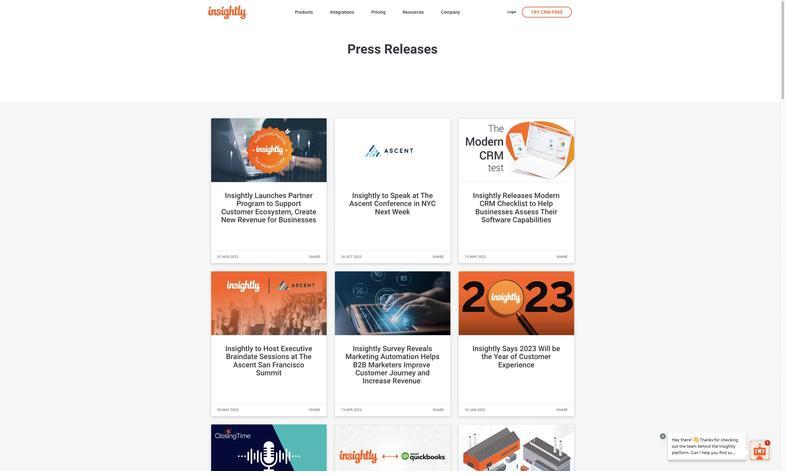 Task type: describe. For each thing, give the bounding box(es) containing it.
insightly launches partner program to support customer ecosystem, create new revenue for businesses
[[221, 192, 317, 224]]

press
[[348, 41, 381, 57]]

login link
[[508, 10, 517, 15]]

host
[[264, 345, 279, 354]]

the inside insightly to host executive braindate sessions at the ascent san francisco summit
[[299, 353, 312, 362]]

10 for insightly releases modern crm checklist to help businesses assess their software capabilities
[[465, 255, 469, 259]]

insightly releases modern crm checklist to help businesses assess their software capabilities
[[473, 192, 560, 224]]

capabilities
[[513, 216, 552, 224]]

next
[[375, 208, 391, 216]]

to inside insightly to host executive braindate sessions at the ascent san francisco summit
[[255, 345, 262, 354]]

marketing
[[346, 353, 379, 362]]

2023 for 01 nov 2023
[[231, 255, 239, 259]]

marketers
[[369, 361, 402, 370]]

09
[[218, 408, 222, 413]]

customer inside insightly says 2023 will be the year of customer experience
[[520, 353, 552, 362]]

be
[[553, 345, 561, 354]]

for
[[268, 216, 277, 224]]

insightly for insightly to host executive braindate sessions at the ascent san francisco summit
[[226, 345, 253, 354]]

insightly for insightly survey reveals marketing automation helps b2b marketers improve customer journey and increase revenue
[[353, 345, 381, 354]]

jan
[[470, 408, 477, 413]]

10 may 2023
[[465, 255, 487, 259]]

share for insightly says 2023 will be the year of customer experience
[[557, 408, 568, 413]]

survey
[[383, 345, 405, 354]]

helps
[[421, 353, 440, 362]]

01 nov 2023
[[218, 255, 239, 259]]

integrations link
[[331, 8, 355, 17]]

pricing
[[372, 10, 386, 15]]

software
[[482, 216, 511, 224]]

the inside insightly to speak at the ascent conference in nyc next week
[[421, 192, 433, 200]]

create
[[295, 208, 317, 216]]

10 jan 2023
[[465, 408, 486, 413]]

improve
[[404, 361, 431, 370]]

insightly to host executive braindate sessions at the ascent san francisco summit
[[226, 345, 313, 378]]

insightly survey reveals marketing automation helps b2b marketers improve customer journey and increase revenue link
[[335, 272, 451, 404]]

insightly launches partner program to support customer ecosystem, create new revenue for businesses link
[[211, 118, 327, 251]]

executive
[[281, 345, 313, 354]]

oct
[[346, 255, 353, 259]]

sessions
[[260, 353, 290, 362]]

share for insightly survey reveals marketing automation helps b2b marketers improve customer journey and increase revenue
[[433, 408, 444, 413]]

insightly says 2023 will be the year of customer experience link
[[459, 272, 575, 404]]

experience
[[499, 361, 535, 370]]

new
[[221, 216, 236, 224]]

try crm free
[[532, 9, 564, 15]]

2023 for 10 jan 2023
[[478, 408, 486, 413]]

insightly says 2023 will be the year of customer experience
[[473, 345, 561, 370]]

to inside insightly to speak at the ascent conference in nyc next week
[[382, 192, 389, 200]]

speak
[[391, 192, 411, 200]]

share for insightly to speak at the ascent conference in nyc next week
[[433, 255, 444, 259]]

apr
[[346, 408, 353, 413]]

businesses inside insightly releases modern crm checklist to help businesses assess their software capabilities
[[476, 208, 514, 216]]

insightly for insightly to speak at the ascent conference in nyc next week
[[353, 192, 381, 200]]

help
[[538, 200, 554, 208]]

summit
[[256, 369, 282, 378]]

customer inside insightly survey reveals marketing automation helps b2b marketers improve customer journey and increase revenue
[[356, 369, 388, 378]]

insightly to speak at the ascent conference in nyc next week link
[[335, 118, 451, 251]]

share for insightly releases modern crm checklist to help businesses assess their software capabilities
[[557, 255, 568, 259]]

says
[[503, 345, 518, 354]]

10 for insightly says 2023 will be the year of customer experience
[[465, 408, 469, 413]]

assess
[[515, 208, 539, 216]]

2023 for 09 may 2023
[[231, 408, 239, 413]]

2023 for 26 oct 2023
[[354, 255, 362, 259]]

journey
[[390, 369, 416, 378]]

company link
[[441, 8, 460, 17]]

will
[[539, 345, 551, 354]]

nov
[[223, 255, 230, 259]]

releases for press
[[385, 41, 438, 57]]

at inside insightly to speak at the ascent conference in nyc next week
[[413, 192, 419, 200]]

resources
[[403, 10, 424, 15]]

to inside insightly releases modern crm checklist to help businesses assess their software capabilities
[[530, 200, 537, 208]]

share for insightly launches partner program to support customer ecosystem, create new revenue for businesses
[[309, 255, 320, 259]]

insightly survey reveals marketing automation helps b2b marketers improve customer journey and increase revenue
[[346, 345, 440, 386]]

of
[[511, 353, 518, 362]]

try crm free link
[[523, 7, 573, 17]]



Task type: vqa. For each thing, say whether or not it's contained in the screenshot.
"pipeline"
no



Task type: locate. For each thing, give the bounding box(es) containing it.
1 vertical spatial customer
[[520, 353, 552, 362]]

insightly logo image
[[209, 5, 247, 19]]

1 horizontal spatial revenue
[[393, 377, 421, 386]]

login
[[508, 10, 517, 14]]

b2b
[[353, 361, 367, 370]]

1 vertical spatial crm
[[480, 200, 496, 208]]

0 vertical spatial crm
[[541, 9, 552, 15]]

09 may 2023
[[218, 408, 239, 413]]

ascent
[[350, 200, 373, 208], [233, 361, 256, 370]]

in
[[414, 200, 420, 208]]

may for insightly releases modern crm checklist to help businesses assess their software capabilities
[[470, 255, 478, 259]]

0 horizontal spatial may
[[223, 408, 230, 413]]

1 horizontal spatial releases
[[503, 192, 533, 200]]

launches
[[255, 192, 287, 200]]

resources link
[[403, 8, 424, 17]]

to left host
[[255, 345, 262, 354]]

1 horizontal spatial crm
[[541, 9, 552, 15]]

insightly for insightly releases modern crm checklist to help businesses assess their software capabilities
[[473, 192, 501, 200]]

at right "speak"
[[413, 192, 419, 200]]

2023 for 13 apr 2023
[[354, 408, 362, 413]]

0 horizontal spatial crm
[[480, 200, 496, 208]]

0 vertical spatial releases
[[385, 41, 438, 57]]

2023 inside insightly says 2023 will be the year of customer experience
[[520, 345, 537, 354]]

insightly for insightly says 2023 will be the year of customer experience
[[473, 345, 501, 354]]

insightly inside insightly survey reveals marketing automation helps b2b marketers improve customer journey and increase revenue
[[353, 345, 381, 354]]

ascent left san
[[233, 361, 256, 370]]

to up for
[[267, 200, 273, 208]]

2 horizontal spatial customer
[[520, 353, 552, 362]]

at
[[413, 192, 419, 200], [291, 353, 298, 362]]

ecosystem,
[[255, 208, 293, 216]]

1 horizontal spatial customer
[[356, 369, 388, 378]]

share
[[309, 255, 320, 259], [433, 255, 444, 259], [557, 255, 568, 259], [309, 408, 320, 413], [433, 408, 444, 413], [557, 408, 568, 413]]

1 10 from the top
[[465, 255, 469, 259]]

1 horizontal spatial the
[[421, 192, 433, 200]]

integrations
[[331, 10, 355, 15]]

1 vertical spatial at
[[291, 353, 298, 362]]

company
[[441, 10, 460, 15]]

0 horizontal spatial customer
[[222, 208, 254, 216]]

releases inside insightly releases modern crm checklist to help businesses assess their software capabilities
[[503, 192, 533, 200]]

1 vertical spatial the
[[299, 353, 312, 362]]

and
[[418, 369, 430, 378]]

0 horizontal spatial businesses
[[279, 216, 317, 224]]

to left "speak"
[[382, 192, 389, 200]]

week
[[392, 208, 411, 216]]

1 vertical spatial revenue
[[393, 377, 421, 386]]

ascent inside insightly to host executive braindate sessions at the ascent san francisco summit
[[233, 361, 256, 370]]

01
[[218, 255, 222, 259]]

at right sessions
[[291, 353, 298, 362]]

modern
[[535, 192, 560, 200]]

1 horizontal spatial ascent
[[350, 200, 373, 208]]

checklist
[[498, 200, 528, 208]]

reveals
[[407, 345, 433, 354]]

partner
[[289, 192, 313, 200]]

1 horizontal spatial businesses
[[476, 208, 514, 216]]

crm inside the try crm free 'button'
[[541, 9, 552, 15]]

0 horizontal spatial revenue
[[238, 216, 266, 224]]

0 vertical spatial customer
[[222, 208, 254, 216]]

automation
[[381, 353, 419, 362]]

increase
[[363, 377, 391, 386]]

2 10 from the top
[[465, 408, 469, 413]]

insightly inside insightly releases modern crm checklist to help businesses assess their software capabilities
[[473, 192, 501, 200]]

1 vertical spatial may
[[223, 408, 230, 413]]

ascent inside insightly to speak at the ascent conference in nyc next week
[[350, 200, 373, 208]]

at inside insightly to host executive braindate sessions at the ascent san francisco summit
[[291, 353, 298, 362]]

1 vertical spatial ascent
[[233, 361, 256, 370]]

0 horizontal spatial the
[[299, 353, 312, 362]]

year
[[494, 353, 509, 362]]

their
[[541, 208, 558, 216]]

0 horizontal spatial at
[[291, 353, 298, 362]]

insightly to speak at the ascent conference in nyc next week
[[350, 192, 436, 216]]

1 vertical spatial 10
[[465, 408, 469, 413]]

san
[[258, 361, 271, 370]]

insightly inside insightly launches partner program to support customer ecosystem, create new revenue for businesses
[[225, 192, 253, 200]]

revenue inside insightly launches partner program to support customer ecosystem, create new revenue for businesses
[[238, 216, 266, 224]]

conference
[[375, 200, 412, 208]]

0 horizontal spatial ascent
[[233, 361, 256, 370]]

to left help
[[530, 200, 537, 208]]

program
[[237, 200, 265, 208]]

try
[[532, 9, 540, 15]]

insightly inside insightly says 2023 will be the year of customer experience
[[473, 345, 501, 354]]

2 vertical spatial customer
[[356, 369, 388, 378]]

revenue down improve
[[393, 377, 421, 386]]

revenue down program
[[238, 216, 266, 224]]

26
[[342, 255, 346, 259]]

the right sessions
[[299, 353, 312, 362]]

revenue
[[238, 216, 266, 224], [393, 377, 421, 386]]

13 apr 2023
[[342, 408, 362, 413]]

insightly logo link
[[209, 5, 285, 19]]

insightly inside insightly to speak at the ascent conference in nyc next week
[[353, 192, 381, 200]]

0 vertical spatial may
[[470, 255, 478, 259]]

0 vertical spatial at
[[413, 192, 419, 200]]

26 oct 2023
[[342, 255, 362, 259]]

the right in
[[421, 192, 433, 200]]

businesses inside insightly launches partner program to support customer ecosystem, create new revenue for businesses
[[279, 216, 317, 224]]

share for insightly to host executive braindate sessions at the ascent san francisco summit
[[309, 408, 320, 413]]

crm inside insightly releases modern crm checklist to help businesses assess their software capabilities
[[480, 200, 496, 208]]

insightly releases modern crm checklist to help businesses assess their software capabilities link
[[459, 118, 575, 251]]

press releases
[[348, 41, 438, 57]]

0 vertical spatial 10
[[465, 255, 469, 259]]

may for insightly to host executive braindate sessions at the ascent san francisco summit
[[223, 408, 230, 413]]

crm right try
[[541, 9, 552, 15]]

customer
[[222, 208, 254, 216], [520, 353, 552, 362], [356, 369, 388, 378]]

0 horizontal spatial releases
[[385, 41, 438, 57]]

insightly to host executive braindate sessions at the ascent san francisco summit link
[[211, 272, 327, 404]]

braindate
[[226, 353, 258, 362]]

the
[[482, 353, 493, 362]]

0 vertical spatial revenue
[[238, 216, 266, 224]]

10
[[465, 255, 469, 259], [465, 408, 469, 413]]

1 vertical spatial releases
[[503, 192, 533, 200]]

releases for insightly
[[503, 192, 533, 200]]

products link
[[295, 8, 313, 17]]

businesses
[[476, 208, 514, 216], [279, 216, 317, 224]]

1 horizontal spatial may
[[470, 255, 478, 259]]

nyc
[[422, 200, 436, 208]]

francisco
[[273, 361, 305, 370]]

2023
[[231, 255, 239, 259], [354, 255, 362, 259], [479, 255, 487, 259], [520, 345, 537, 354], [231, 408, 239, 413], [354, 408, 362, 413], [478, 408, 486, 413]]

the
[[421, 192, 433, 200], [299, 353, 312, 362]]

13
[[342, 408, 346, 413]]

0 vertical spatial ascent
[[350, 200, 373, 208]]

to
[[382, 192, 389, 200], [267, 200, 273, 208], [530, 200, 537, 208], [255, 345, 262, 354]]

1 horizontal spatial at
[[413, 192, 419, 200]]

pricing link
[[372, 8, 386, 17]]

free
[[553, 9, 564, 15]]

revenue inside insightly survey reveals marketing automation helps b2b marketers improve customer journey and increase revenue
[[393, 377, 421, 386]]

try crm free button
[[523, 7, 573, 17]]

ascent left next
[[350, 200, 373, 208]]

insightly inside insightly to host executive braindate sessions at the ascent san francisco summit
[[226, 345, 253, 354]]

0 vertical spatial the
[[421, 192, 433, 200]]

may
[[470, 255, 478, 259], [223, 408, 230, 413]]

crm up software
[[480, 200, 496, 208]]

to inside insightly launches partner program to support customer ecosystem, create new revenue for businesses
[[267, 200, 273, 208]]

insightly for insightly launches partner program to support customer ecosystem, create new revenue for businesses
[[225, 192, 253, 200]]

crm
[[541, 9, 552, 15], [480, 200, 496, 208]]

customer inside insightly launches partner program to support customer ecosystem, create new revenue for businesses
[[222, 208, 254, 216]]

2023 for insightly says 2023 will be the year of customer experience
[[520, 345, 537, 354]]

support
[[275, 200, 301, 208]]

products
[[295, 10, 313, 15]]

2023 for 10 may 2023
[[479, 255, 487, 259]]



